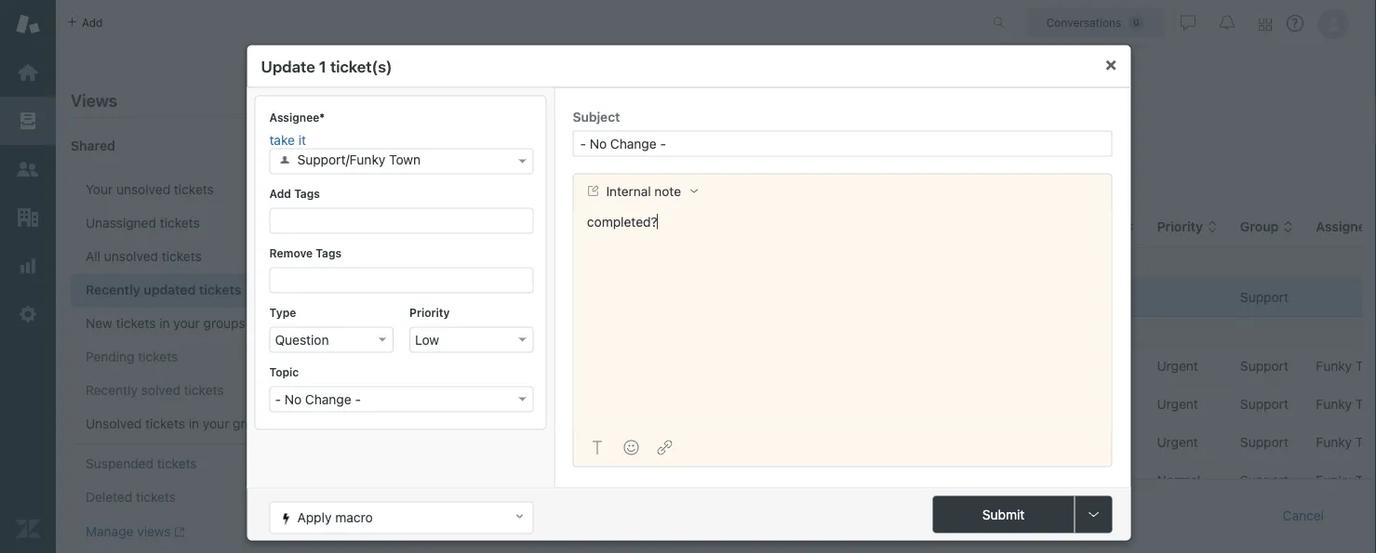 Task type: locate. For each thing, give the bounding box(es) containing it.
your
[[173, 316, 200, 331], [203, 416, 229, 432]]

2 vertical spatial new
[[86, 316, 112, 331]]

admin image
[[16, 302, 40, 327]]

1 row from the top
[[387, 279, 1376, 317]]

3 tow from the top
[[1356, 435, 1376, 450]]

0 horizontal spatial -
[[275, 392, 281, 407]]

today for third row from the bottom
[[1053, 397, 1089, 412]]

12
[[318, 182, 331, 197]]

13 for unsolved tickets in your groups
[[317, 416, 331, 432]]

1 up question
[[325, 316, 331, 331]]

unsolved up unassigned tickets at the top of the page
[[116, 182, 170, 197]]

1 today 14:03 from the top
[[1053, 359, 1126, 374]]

your up pending tickets
[[173, 316, 200, 331]]

1 ticket: from the top
[[646, 435, 695, 450]]

status for status category: open
[[398, 326, 432, 339]]

1 vertical spatial unsolved
[[104, 249, 158, 264]]

0 vertical spatial arrow down image
[[519, 160, 526, 163]]

1 tow from the top
[[1356, 359, 1376, 374]]

0 horizontal spatial priority
[[409, 307, 450, 320]]

new up low button
[[498, 291, 522, 304]]

0 vertical spatial priority
[[1157, 219, 1203, 235]]

new tickets in your groups
[[86, 316, 245, 331]]

tickets
[[589, 84, 658, 113], [174, 182, 214, 197], [160, 215, 200, 231], [162, 249, 202, 264], [199, 282, 241, 298], [116, 316, 156, 331], [138, 349, 178, 365], [184, 383, 224, 398], [145, 416, 185, 432], [157, 456, 197, 472], [136, 490, 176, 505]]

category: down status category: new
[[435, 326, 485, 339]]

3 today 14:03 from the top
[[1053, 435, 1126, 450]]

0 horizontal spatial arrow down image
[[379, 338, 386, 342]]

1 horizontal spatial your
[[203, 416, 229, 432]]

2 - from the left
[[355, 392, 361, 407]]

in up pending tickets
[[159, 316, 170, 331]]

4 row from the top
[[387, 424, 1376, 462]]

0 vertical spatial status
[[398, 257, 432, 270]]

sample for sample ticket: free repair
[[592, 473, 643, 488]]

2 row from the top
[[387, 348, 1376, 386]]

requested button
[[1053, 219, 1135, 236]]

0 vertical spatial tags
[[294, 187, 320, 200]]

13 down change
[[317, 416, 331, 432]]

unsolved
[[86, 416, 142, 432]]

0 vertical spatial urgent
[[1157, 359, 1198, 374]]

deleted tickets
[[86, 490, 176, 505]]

14:03 for row containing sample ticket: wrong address
[[1092, 435, 1126, 450]]

new for new tickets in your groups
[[86, 316, 112, 331]]

1 vertical spatial new
[[498, 291, 522, 304]]

funky tow
[[1316, 359, 1376, 374], [1316, 397, 1376, 412], [1316, 435, 1376, 450], [1316, 473, 1376, 488]]

priority inside button
[[1157, 219, 1203, 235]]

2 category: from the top
[[435, 326, 485, 339]]

- right change
[[355, 392, 361, 407]]

4 support from the top
[[1240, 435, 1289, 450]]

0 vertical spatial your
[[173, 316, 200, 331]]

urgent
[[1157, 359, 1198, 374], [1157, 397, 1198, 412], [1157, 435, 1198, 450]]

tickets up the views
[[136, 490, 176, 505]]

0 vertical spatial open
[[488, 326, 517, 339]]

priority up low
[[409, 307, 450, 320]]

3 support from the top
[[1240, 397, 1289, 412]]

row
[[387, 279, 1376, 317], [387, 348, 1376, 386], [387, 386, 1376, 424], [387, 424, 1376, 462], [387, 462, 1376, 500]]

ticket:
[[646, 435, 695, 450], [646, 473, 695, 488]]

0 horizontal spatial updated
[[144, 282, 196, 298]]

sample left add link (cmd k) icon
[[592, 435, 643, 450]]

4 tow from the top
[[1356, 473, 1376, 488]]

0 vertical spatial sample
[[592, 435, 643, 450]]

views
[[137, 524, 171, 540]]

3 14:03 from the top
[[1092, 435, 1126, 450]]

your for new tickets in your groups
[[173, 316, 200, 331]]

unsolved
[[116, 182, 170, 197], [104, 249, 158, 264]]

refresh views pane image
[[292, 91, 307, 106]]

unsolved down unassigned
[[104, 249, 158, 264]]

new
[[488, 257, 512, 270], [498, 291, 522, 304], [86, 316, 112, 331]]

new inside row
[[498, 291, 522, 304]]

1 vertical spatial in
[[189, 416, 199, 432]]

4 today from the top
[[1053, 435, 1089, 450]]

category: for open
[[435, 326, 485, 339]]

your
[[86, 182, 113, 197]]

arrow down image inside support/funky town button
[[519, 160, 526, 163]]

1 vertical spatial your
[[203, 416, 229, 432]]

- no change - button
[[269, 387, 534, 413]]

arrow down image right status category: open
[[519, 338, 526, 342]]

tickets up "solved" in the left bottom of the page
[[138, 349, 178, 365]]

tickets up unsolved tickets in your groups
[[184, 383, 224, 398]]

note
[[654, 183, 681, 199]]

subject
[[573, 109, 620, 124], [592, 218, 640, 234]]

new up pending at left bottom
[[86, 316, 112, 331]]

status for status category: new
[[398, 257, 432, 270]]

add link (cmd k) image
[[657, 441, 672, 455]]

1 vertical spatial recently
[[86, 282, 140, 298]]

sample ticket: wrong address link
[[592, 434, 789, 452]]

1 status from the top
[[398, 257, 432, 270]]

all unsolved tickets
[[86, 249, 202, 264]]

1 vertical spatial subject
[[592, 218, 640, 234]]

type
[[269, 307, 296, 320]]

arrow down image inside low button
[[519, 338, 526, 342]]

2 status from the top
[[398, 326, 432, 339]]

1 vertical spatial open
[[498, 398, 527, 411]]

update 1 ticket(s)
[[261, 57, 392, 75]]

sample ticket: free repair link
[[592, 472, 763, 490]]

0 vertical spatial updated
[[497, 84, 584, 113]]

today for row containing sample ticket: wrong address
[[1053, 435, 1089, 450]]

support
[[1240, 290, 1289, 305], [1240, 359, 1289, 374], [1240, 397, 1289, 412], [1240, 435, 1289, 450], [1240, 473, 1289, 488]]

1 horizontal spatial in
[[189, 416, 199, 432]]

- left no
[[275, 392, 281, 407]]

None field
[[271, 209, 534, 229], [271, 268, 534, 289], [271, 209, 534, 229], [271, 268, 534, 289]]

ticket: down add link (cmd k) icon
[[646, 473, 695, 488]]

open
[[488, 326, 517, 339], [498, 398, 527, 411]]

arrow down image inside - no change - "button"
[[519, 398, 526, 401]]

tow for row containing sample ticket: free repair
[[1356, 473, 1376, 488]]

2 arrow down image from the left
[[519, 338, 526, 342]]

unassigned tickets
[[86, 215, 200, 231]]

internal note
[[606, 183, 681, 199]]

1 0 from the top
[[323, 349, 331, 365]]

tow for third row from the bottom
[[1356, 397, 1376, 412]]

4 14:03 from the top
[[1092, 473, 1126, 488]]

0 down question
[[323, 349, 331, 365]]

groups down topic
[[233, 416, 275, 432]]

14:03 for third row from the bottom
[[1092, 397, 1126, 412]]

1 vertical spatial status
[[398, 326, 432, 339]]

3 funky tow from the top
[[1316, 435, 1376, 450]]

unsolved for all
[[104, 249, 158, 264]]

2 vertical spatial urgent
[[1157, 435, 1198, 450]]

apply
[[297, 510, 332, 526]]

arrow down image inside question button
[[379, 338, 386, 342]]

1 today from the top
[[1053, 290, 1089, 305]]

macro
[[335, 510, 373, 526]]

0 horizontal spatial in
[[159, 316, 170, 331]]

pending
[[86, 349, 135, 365]]

tags right add at left top
[[294, 187, 320, 200]]

13
[[317, 249, 331, 264], [317, 282, 331, 298], [317, 416, 331, 432]]

priority button
[[1157, 219, 1218, 236]]

1 vertical spatial sample
[[592, 473, 643, 488]]

funky
[[1316, 359, 1352, 374], [1316, 397, 1352, 412], [1316, 435, 1352, 450], [1316, 473, 1352, 488]]

1 urgent from the top
[[1157, 359, 1198, 374]]

None text field
[[573, 131, 1112, 157]]

1 vertical spatial recently updated tickets
[[86, 282, 241, 298]]

recently down pending at left bottom
[[86, 383, 138, 398]]

13 down remove tags
[[317, 282, 331, 298]]

conversations button
[[1026, 8, 1164, 38]]

5 today from the top
[[1053, 473, 1089, 488]]

sample down insert emojis icon
[[592, 473, 643, 488]]

manage
[[86, 524, 134, 540]]

category:
[[435, 257, 485, 270], [435, 326, 485, 339]]

recently
[[401, 84, 492, 113], [86, 282, 140, 298], [86, 383, 138, 398]]

3 0 from the top
[[323, 490, 331, 505]]

arrow down image
[[519, 160, 526, 163], [519, 398, 526, 401]]

category: up status category: open
[[435, 257, 485, 270]]

zendesk image
[[16, 517, 40, 542]]

status up - no change - "button"
[[398, 326, 432, 339]]

1 horizontal spatial arrow down image
[[519, 338, 526, 342]]

all
[[86, 249, 101, 264]]

1 vertical spatial 0
[[323, 383, 331, 398]]

do
[[989, 435, 1006, 450]]

suspended tickets
[[86, 456, 197, 472]]

1 vertical spatial arrow down image
[[519, 398, 526, 401]]

new for new
[[498, 291, 522, 304]]

today
[[1053, 290, 1089, 305], [1053, 359, 1089, 374], [1053, 397, 1089, 412], [1053, 435, 1089, 450], [1053, 473, 1089, 488]]

1 vertical spatial tags
[[316, 247, 342, 260]]

2 funky tow from the top
[[1316, 397, 1376, 412]]

your up suspended tickets link
[[203, 416, 229, 432]]

support/funky
[[297, 152, 386, 168]]

2 vertical spatial 0
[[323, 490, 331, 505]]

2 vertical spatial 13
[[317, 416, 331, 432]]

5 row from the top
[[387, 462, 1376, 500]]

apply macro button
[[269, 502, 534, 535]]

recently up take it link
[[401, 84, 492, 113]]

-
[[275, 392, 281, 407], [355, 392, 361, 407]]

0 for recently solved tickets
[[323, 383, 331, 398]]

0 vertical spatial recently updated tickets
[[401, 84, 658, 113]]

support for third row from the bottom
[[1240, 397, 1289, 412]]

2 sample from the top
[[592, 473, 643, 488]]

status
[[398, 257, 432, 270], [398, 326, 432, 339]]

13 right remove
[[317, 249, 331, 264]]

1
[[319, 57, 326, 75], [325, 316, 331, 331]]

(opens in a new tab) image
[[171, 527, 185, 538]]

1 sample from the top
[[592, 435, 643, 450]]

subject down internal
[[592, 218, 640, 234]]

1 vertical spatial urgent
[[1157, 397, 1198, 412]]

subject inside now showing 13 tickets region
[[592, 218, 640, 234]]

1 vertical spatial groups
[[233, 416, 275, 432]]

0 right no
[[323, 383, 331, 398]]

1 category: from the top
[[435, 257, 485, 270]]

13 for all unsolved tickets
[[317, 249, 331, 264]]

2 ticket: from the top
[[646, 473, 695, 488]]

format text image
[[590, 441, 605, 455]]

0 vertical spatial in
[[159, 316, 170, 331]]

0 vertical spatial 0
[[323, 349, 331, 365]]

group
[[1240, 219, 1279, 235]]

2 urgent from the top
[[1157, 397, 1198, 412]]

recently for 0
[[86, 383, 138, 398]]

0 vertical spatial 13
[[317, 249, 331, 264]]

1 horizontal spatial -
[[355, 392, 361, 407]]

tow for row containing sample ticket: wrong address
[[1356, 435, 1376, 450]]

shared
[[71, 138, 115, 154]]

topic
[[269, 366, 299, 379]]

1 horizontal spatial priority
[[1157, 219, 1203, 235]]

0 vertical spatial ticket:
[[646, 435, 695, 450]]

1 vertical spatial 1
[[325, 316, 331, 331]]

arrow down image left low
[[379, 338, 386, 342]]

0 vertical spatial groups
[[203, 316, 245, 331]]

open right low
[[488, 326, 517, 339]]

0 vertical spatial unsolved
[[116, 182, 170, 197]]

13 for recently updated tickets
[[317, 282, 331, 298]]

2 0 from the top
[[323, 383, 331, 398]]

2 vertical spatial recently
[[86, 383, 138, 398]]

1 arrow down image from the top
[[519, 160, 526, 163]]

ticket(s)
[[330, 57, 392, 75]]

in
[[159, 316, 170, 331], [189, 416, 199, 432]]

1 vertical spatial category:
[[435, 326, 485, 339]]

0 vertical spatial new
[[488, 257, 512, 270]]

no
[[284, 392, 302, 407]]

category: for new
[[435, 257, 485, 270]]

tags for remove tags
[[316, 247, 342, 260]]

tow
[[1356, 359, 1376, 374], [1356, 397, 1376, 412], [1356, 435, 1376, 450], [1356, 473, 1376, 488]]

subject up internal
[[573, 109, 620, 124]]

tags for add tags
[[294, 187, 320, 200]]

2 14:03 from the top
[[1092, 397, 1126, 412]]

row containing today 14:43
[[387, 279, 1376, 317]]

low button
[[409, 327, 534, 353]]

2 funky from the top
[[1316, 397, 1352, 412]]

open inside row
[[498, 398, 527, 411]]

groups left type
[[203, 316, 245, 331]]

tickets up internal
[[589, 84, 658, 113]]

2 tow from the top
[[1356, 397, 1376, 412]]

priority left the group at the top right of the page
[[1157, 219, 1203, 235]]

2 arrow down image from the top
[[519, 398, 526, 401]]

3 funky from the top
[[1316, 435, 1352, 450]]

1 arrow down image from the left
[[379, 338, 386, 342]]

status up low
[[398, 257, 432, 270]]

wrong
[[698, 435, 738, 450]]

today 14:43
[[1053, 290, 1126, 305]]

1 vertical spatial 13
[[317, 282, 331, 298]]

0 vertical spatial category:
[[435, 257, 485, 270]]

ticket: up sample ticket: free repair
[[646, 435, 695, 450]]

1 up collapse views pane icon
[[319, 57, 326, 75]]

3 today from the top
[[1053, 397, 1089, 412]]

sample
[[592, 435, 643, 450], [592, 473, 643, 488]]

- no change -
[[275, 392, 361, 407]]

0
[[323, 349, 331, 365], [323, 383, 331, 398], [323, 490, 331, 505]]

0 horizontal spatial your
[[173, 316, 200, 331]]

0 up apply macro on the bottom
[[323, 490, 331, 505]]

assignee*
[[269, 111, 325, 124]]

3 urgent from the top
[[1157, 435, 1198, 450]]

new up status category: open
[[488, 257, 512, 270]]

recently down all
[[86, 282, 140, 298]]

arrow up image
[[513, 510, 526, 523]]

Internal note composer text field
[[579, 211, 1106, 253]]

zendesk support image
[[16, 12, 40, 36]]

assignee button
[[1316, 219, 1376, 236]]

open down low button
[[498, 398, 527, 411]]

groups
[[203, 316, 245, 331], [233, 416, 275, 432]]

urgent for third row from the bottom
[[1157, 397, 1198, 412]]

arrow down image
[[379, 338, 386, 342], [519, 338, 526, 342]]

1 horizontal spatial recently updated tickets
[[401, 84, 658, 113]]

question button
[[269, 327, 394, 353]]

in up suspended tickets link
[[189, 416, 199, 432]]

1 funky tow from the top
[[1316, 359, 1376, 374]]

views image
[[16, 109, 40, 133]]

5 support from the top
[[1240, 473, 1289, 488]]

1 horizontal spatial updated
[[497, 84, 584, 113]]

1 vertical spatial ticket:
[[646, 473, 695, 488]]

tags right remove
[[316, 247, 342, 260]]

support for row containing sample ticket: free repair
[[1240, 473, 1289, 488]]

1 vertical spatial updated
[[144, 282, 196, 298]]

recently for 13
[[86, 282, 140, 298]]

4 funky tow from the top
[[1316, 473, 1376, 488]]

0 horizontal spatial recently updated tickets
[[86, 282, 241, 298]]



Task type: describe. For each thing, give the bounding box(es) containing it.
support for row containing sample ticket: wrong address
[[1240, 435, 1289, 450]]

sample ticket: wrong address
[[592, 435, 789, 450]]

0 vertical spatial 1
[[319, 57, 326, 75]]

pending tickets
[[86, 349, 178, 365]]

get help image
[[1287, 15, 1304, 32]]

customers image
[[16, 157, 40, 181]]

14:03 for row containing sample ticket: free repair
[[1092, 473, 1126, 488]]

row containing sample ticket: free repair
[[387, 462, 1376, 500]]

1 14:03 from the top
[[1092, 359, 1126, 374]]

group button
[[1240, 219, 1294, 236]]

ticket: for free
[[646, 473, 695, 488]]

shared heading
[[56, 118, 363, 174]]

it
[[298, 132, 306, 147]]

tickets down your unsolved tickets
[[160, 215, 200, 231]]

2 today from the top
[[1053, 359, 1089, 374]]

tickets down unassigned tickets link at top left
[[162, 249, 202, 264]]

repair
[[728, 473, 763, 488]]

your for unsolved tickets in your groups
[[203, 416, 229, 432]]

0 for deleted tickets
[[323, 490, 331, 505]]

organizations image
[[16, 206, 40, 230]]

3 row from the top
[[387, 386, 1376, 424]]

soobin do
[[944, 435, 1006, 450]]

arrow down image for - no change - "button"
[[519, 398, 526, 401]]

town
[[389, 152, 421, 168]]

requested
[[1053, 219, 1120, 235]]

apply macro
[[297, 510, 373, 526]]

remove tags
[[269, 247, 342, 260]]

completed?
[[587, 214, 657, 229]]

question
[[275, 332, 329, 347]]

main element
[[0, 0, 56, 554]]

manage views
[[86, 524, 171, 540]]

manage views link
[[86, 524, 185, 541]]

add
[[269, 187, 291, 200]]

status category: new
[[398, 257, 512, 270]]

tickets down "solved" in the left bottom of the page
[[145, 416, 185, 432]]

1 funky from the top
[[1316, 359, 1352, 374]]

conversations
[[1046, 16, 1121, 29]]

views
[[71, 90, 117, 110]]

now showing 13 tickets region
[[364, 199, 1376, 554]]

tickets down unsolved tickets in your groups
[[157, 456, 197, 472]]

4 funky from the top
[[1316, 473, 1352, 488]]

sample ticket: free repair
[[592, 473, 763, 488]]

assignee
[[1316, 219, 1373, 235]]

support/funky town
[[297, 152, 421, 168]]

tickets up unassigned tickets link at top left
[[174, 182, 214, 197]]

allen
[[992, 473, 1021, 488]]

4 today 14:03 from the top
[[1053, 473, 1126, 488]]

unassigned tickets link
[[71, 207, 348, 241]]

×
[[1105, 53, 1117, 74]]

unsolved for your
[[116, 182, 170, 197]]

shared button
[[56, 118, 313, 174]]

groups for unsolved tickets in your groups
[[233, 416, 275, 432]]

collapse views pane image
[[326, 91, 341, 106]]

marcus
[[944, 473, 988, 488]]

cancel button
[[1268, 498, 1339, 535]]

14:43
[[1092, 290, 1126, 305]]

internal
[[606, 183, 651, 199]]

insert emojis image
[[624, 441, 639, 455]]

suspended tickets link
[[71, 448, 348, 482]]

cancel
[[1283, 508, 1324, 524]]

1 support from the top
[[1240, 290, 1289, 305]]

groups for new tickets in your groups
[[203, 316, 245, 331]]

internal note button
[[571, 172, 713, 211]]

in for unsolved
[[189, 416, 199, 432]]

support/funky town button
[[269, 148, 534, 174]]

edit
[[491, 508, 514, 524]]

solved
[[141, 383, 180, 398]]

displays possible ticket submission types image
[[1086, 508, 1101, 522]]

1 vertical spatial priority
[[409, 307, 450, 320]]

arrow down image for support/funky town button on the left
[[519, 160, 526, 163]]

low
[[415, 332, 439, 347]]

unassigned
[[86, 215, 156, 231]]

edit button
[[453, 498, 529, 535]]

add tags
[[269, 187, 320, 200]]

arrow down image for low
[[519, 338, 526, 342]]

2 today 14:03 from the top
[[1053, 397, 1126, 412]]

marcus allen
[[944, 473, 1021, 488]]

ticket: for wrong
[[646, 435, 695, 450]]

× link
[[1105, 53, 1117, 74]]

assignee* take it
[[269, 111, 325, 147]]

free
[[698, 473, 725, 488]]

soobin
[[944, 435, 986, 450]]

status category: open
[[398, 326, 517, 339]]

get started image
[[16, 60, 40, 85]]

arrow down image for question
[[379, 338, 386, 342]]

today for row containing sample ticket: free repair
[[1053, 473, 1089, 488]]

tickets up pending tickets
[[116, 316, 156, 331]]

suspended
[[86, 456, 153, 472]]

remove
[[269, 247, 313, 260]]

0 vertical spatial subject
[[573, 109, 620, 124]]

update
[[261, 57, 315, 75]]

take
[[269, 132, 295, 147]]

unsolved tickets in your groups
[[86, 416, 275, 432]]

tickets up new tickets in your groups
[[199, 282, 241, 298]]

0 for pending tickets
[[323, 349, 331, 365]]

2 support from the top
[[1240, 359, 1289, 374]]

sample for sample ticket: wrong address
[[592, 435, 643, 450]]

take it link
[[269, 132, 534, 148]]

in for new
[[159, 316, 170, 331]]

recently solved tickets
[[86, 383, 224, 398]]

deleted
[[86, 490, 132, 505]]

submit
[[982, 507, 1025, 522]]

submit button
[[933, 496, 1074, 534]]

urgent for row containing sample ticket: wrong address
[[1157, 435, 1198, 450]]

1 - from the left
[[275, 392, 281, 407]]

0 vertical spatial recently
[[401, 84, 492, 113]]

zendesk products image
[[1259, 18, 1272, 31]]

change
[[305, 392, 351, 407]]

address
[[741, 435, 789, 450]]

reporting image
[[16, 254, 40, 278]]

your unsolved tickets
[[86, 182, 214, 197]]

normal
[[1157, 473, 1200, 488]]

row containing sample ticket: wrong address
[[387, 424, 1376, 462]]



Task type: vqa. For each thing, say whether or not it's contained in the screenshot.
open
yes



